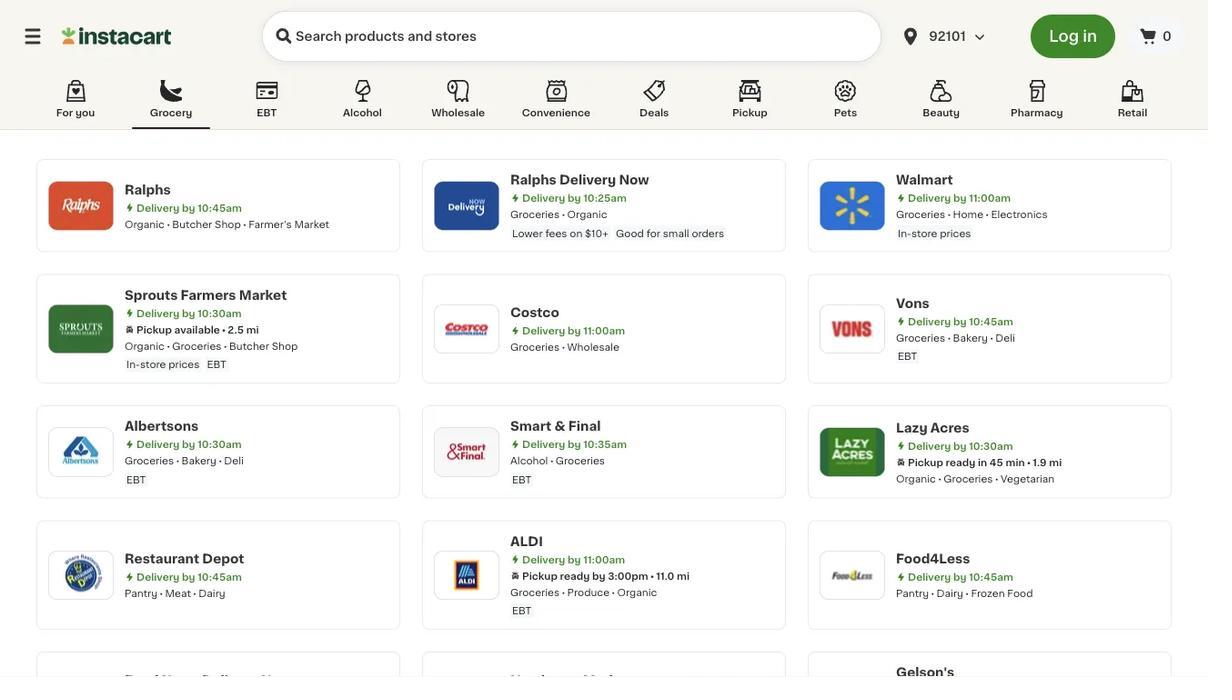 Task type: vqa. For each thing, say whether or not it's contained in the screenshot.


Task type: describe. For each thing, give the bounding box(es) containing it.
groceries inside groceries home electronics in-store prices
[[896, 210, 945, 220]]

groceries down costco
[[510, 342, 560, 352]]

ready for aldi
[[560, 571, 590, 581]]

smart & final logo image
[[443, 429, 490, 476]]

mi for acres
[[1049, 457, 1062, 467]]

beauty
[[923, 108, 960, 118]]

albertsons logo image
[[57, 429, 105, 476]]

groceries home electronics in-store prices
[[896, 210, 1048, 238]]

10:25am
[[583, 193, 627, 203]]

in- inside groceries home electronics in-store prices
[[898, 228, 911, 238]]

by for sprouts farmers market
[[182, 308, 195, 318]]

pickup for lazy acres
[[908, 457, 943, 467]]

groceries inside "groceries organic lower fees on $10+ good for small orders"
[[510, 210, 560, 220]]

groceries wholesale
[[510, 342, 619, 352]]

produce
[[567, 588, 610, 598]]

by for costco
[[568, 326, 581, 336]]

by for smart & final
[[568, 440, 581, 450]]

good
[[616, 228, 644, 238]]

delivery by 11:00am for aldi
[[522, 555, 625, 565]]

ralphs for ralphs
[[125, 183, 171, 196]]

organic for organic groceries vegetarian
[[896, 474, 936, 484]]

alcohol groceries ebt
[[510, 456, 605, 485]]

organic groceries vegetarian
[[896, 474, 1055, 484]]

shop inside organic groceries butcher shop in-store prices ebt
[[272, 341, 298, 351]]

deals button
[[615, 76, 693, 129]]

wholesale button
[[419, 76, 497, 129]]

by for albertsons
[[182, 440, 195, 450]]

pickup ready by 3:00pm
[[522, 571, 648, 581]]

log
[[1049, 29, 1079, 44]]

delivery by 10:30am for sprouts farmers market
[[136, 308, 242, 318]]

delivery for ralphs
[[136, 203, 179, 213]]

groceries inside 'groceries produce organic ebt'
[[510, 588, 560, 598]]

grocery
[[150, 108, 192, 118]]

1 horizontal spatial wholesale
[[567, 342, 619, 352]]

restaurant
[[125, 553, 199, 566]]

sprouts farmers market
[[125, 289, 287, 302]]

you
[[75, 108, 95, 118]]

alcohol button
[[323, 76, 402, 129]]

groceries produce organic ebt
[[510, 588, 657, 616]]

delivery for vons
[[908, 317, 951, 327]]

electronics
[[991, 210, 1048, 220]]

butcher inside organic groceries butcher shop in-store prices ebt
[[229, 341, 269, 351]]

pantry dairy frozen food
[[896, 589, 1033, 599]]

for you button
[[36, 76, 115, 129]]

Search field
[[262, 11, 882, 62]]

1.9 mi
[[1033, 457, 1062, 467]]

ready for lazy acres
[[946, 457, 975, 467]]

meat
[[165, 589, 191, 599]]

prices inside groceries home electronics in-store prices
[[940, 228, 971, 238]]

0
[[1163, 30, 1172, 43]]

vons logo image
[[829, 305, 876, 353]]

delivery for sprouts farmers market
[[136, 308, 179, 318]]

for you
[[56, 108, 95, 118]]

orders
[[692, 228, 724, 238]]

delivery by 10:45am for ralphs
[[136, 203, 242, 213]]

pantry for food4less
[[896, 589, 929, 599]]

delivery for albertsons
[[136, 440, 179, 450]]

delivery by 10:35am
[[522, 440, 627, 450]]

costco logo image
[[443, 305, 490, 353]]

small
[[663, 228, 689, 238]]

pickup button
[[711, 76, 789, 129]]

aldi logo image
[[443, 552, 490, 599]]

ralphs logo image
[[57, 182, 105, 229]]

fees
[[545, 228, 567, 238]]

bakery for vons
[[953, 333, 988, 343]]

aldi
[[510, 535, 543, 548]]

ebt inside 'groceries produce organic ebt'
[[512, 606, 532, 616]]

92101
[[929, 30, 966, 43]]

convenience
[[522, 108, 590, 118]]

organic inside "groceries organic lower fees on $10+ good for small orders"
[[567, 210, 607, 220]]

pets button
[[806, 76, 885, 129]]

by for vons
[[953, 317, 967, 327]]

delivery by 10:45am for restaurant depot
[[136, 572, 242, 582]]

10:45am for vons
[[969, 317, 1013, 327]]

1 horizontal spatial market
[[294, 219, 329, 229]]

pharmacy
[[1011, 108, 1063, 118]]

log in button
[[1031, 15, 1115, 58]]

lower
[[512, 228, 543, 238]]

&
[[554, 420, 565, 433]]

delivery for restaurant depot
[[136, 572, 179, 582]]

alcohol for alcohol
[[343, 108, 382, 118]]

11:00am for aldi
[[583, 555, 625, 565]]

delivery for food4less
[[908, 572, 951, 582]]

1 horizontal spatial mi
[[677, 571, 690, 581]]

min
[[1006, 457, 1025, 467]]

lazy acres
[[896, 421, 969, 434]]

sprouts
[[125, 289, 178, 302]]

restaurant depot
[[125, 553, 244, 566]]

acres
[[930, 421, 969, 434]]

in- inside organic groceries butcher shop in-store prices ebt
[[126, 360, 140, 370]]

for
[[56, 108, 73, 118]]

organic for organic butcher shop farmer's market
[[125, 219, 165, 229]]

10:30am for sprouts farmers market
[[198, 308, 242, 318]]

10:30am for lazy acres
[[969, 441, 1013, 451]]

0 button
[[1126, 18, 1186, 55]]

retail button
[[1093, 76, 1172, 129]]

delivery by 10:25am
[[522, 193, 627, 203]]

1 92101 button from the left
[[889, 11, 1020, 62]]

by for walmart
[[953, 193, 967, 203]]

deals
[[640, 108, 669, 118]]

by for lazy acres
[[953, 441, 967, 451]]

groceries down albertsons
[[125, 456, 174, 466]]

albertsons
[[125, 420, 198, 433]]

smart & final
[[510, 420, 601, 433]]

on
[[570, 228, 582, 238]]

organic groceries butcher shop in-store prices ebt
[[125, 341, 298, 370]]

grocery button
[[132, 76, 210, 129]]



Task type: locate. For each thing, give the bounding box(es) containing it.
delivery for costco
[[522, 326, 565, 336]]

10:35am
[[583, 440, 627, 450]]

0 vertical spatial wholesale
[[431, 108, 485, 118]]

$10+
[[585, 228, 609, 238]]

ralphs delivery now logo image
[[443, 182, 490, 229]]

2 dairy from the left
[[937, 589, 963, 599]]

alcohol inside alcohol button
[[343, 108, 382, 118]]

groceries inside organic groceries butcher shop in-store prices ebt
[[172, 341, 222, 351]]

ralphs right ralphs logo
[[125, 183, 171, 196]]

organic down "lazy"
[[896, 474, 936, 484]]

1 horizontal spatial prices
[[940, 228, 971, 238]]

1 vertical spatial store
[[140, 360, 166, 370]]

0 horizontal spatial deli
[[224, 456, 244, 466]]

frozen
[[971, 589, 1005, 599]]

1 horizontal spatial in-
[[898, 228, 911, 238]]

1 vertical spatial deli
[[224, 456, 244, 466]]

organic down 3:00pm
[[617, 588, 657, 598]]

final
[[568, 420, 601, 433]]

0 vertical spatial butcher
[[172, 219, 212, 229]]

10:30am for albertsons
[[198, 440, 242, 450]]

shop categories tab list
[[36, 76, 1172, 129]]

groceries down aldi
[[510, 588, 560, 598]]

0 horizontal spatial dairy
[[199, 589, 225, 599]]

by for food4less
[[953, 572, 967, 582]]

food4less logo image
[[829, 552, 876, 599]]

groceries bakery deli ebt down albertsons
[[125, 456, 244, 485]]

organic for organic groceries butcher shop in-store prices ebt
[[125, 341, 165, 351]]

groceries down 'delivery by 10:35am'
[[556, 456, 605, 466]]

10:30am down farmers
[[198, 308, 242, 318]]

pantry down food4less
[[896, 589, 929, 599]]

organic down delivery by 10:25am at the top of page
[[567, 210, 607, 220]]

0 vertical spatial deli
[[995, 333, 1015, 343]]

delivery for aldi
[[522, 555, 565, 565]]

delivery down 'lazy acres'
[[908, 441, 951, 451]]

2.5 mi
[[228, 325, 259, 335]]

organic right ralphs logo
[[125, 219, 165, 229]]

delivery for walmart
[[908, 193, 951, 203]]

mi right 2.5
[[246, 325, 259, 335]]

in-
[[898, 228, 911, 238], [126, 360, 140, 370]]

1 horizontal spatial ready
[[946, 457, 975, 467]]

alcohol for alcohol groceries ebt
[[510, 456, 548, 466]]

farmers
[[181, 289, 236, 302]]

groceries
[[510, 210, 560, 220], [896, 210, 945, 220], [896, 333, 945, 343], [172, 341, 222, 351], [510, 342, 560, 352], [125, 456, 174, 466], [556, 456, 605, 466], [944, 474, 993, 484], [510, 588, 560, 598]]

delivery by 11:00am for walmart
[[908, 193, 1011, 203]]

home
[[953, 210, 983, 220]]

delivery up delivery by 10:25am at the top of page
[[559, 174, 616, 186]]

delivery for lazy acres
[[908, 441, 951, 451]]

1 vertical spatial market
[[239, 289, 287, 302]]

by for restaurant depot
[[182, 572, 195, 582]]

1 horizontal spatial store
[[911, 228, 937, 238]]

food
[[1007, 589, 1033, 599]]

1 pantry from the left
[[125, 589, 157, 599]]

groceries organic lower fees on $10+ good for small orders
[[510, 210, 724, 238]]

dairy right meat
[[199, 589, 225, 599]]

lazy
[[896, 421, 928, 434]]

ready up produce
[[560, 571, 590, 581]]

pantry for restaurant depot
[[125, 589, 157, 599]]

1 vertical spatial prices
[[168, 360, 200, 370]]

2 vertical spatial mi
[[677, 571, 690, 581]]

delivery by 11:00am up the groceries wholesale
[[522, 326, 625, 336]]

convenience button
[[515, 76, 598, 129]]

groceries down vons
[[896, 333, 945, 343]]

11.0
[[656, 571, 674, 581]]

1 horizontal spatial pantry
[[896, 589, 929, 599]]

delivery by 10:45am
[[136, 203, 242, 213], [908, 317, 1013, 327], [136, 572, 242, 582], [908, 572, 1013, 582]]

10:45am for food4less
[[969, 572, 1013, 582]]

butcher up sprouts farmers market
[[172, 219, 212, 229]]

0 horizontal spatial bakery
[[182, 456, 216, 466]]

groceries bakery deli ebt for vons
[[896, 333, 1015, 362]]

pharmacy button
[[998, 76, 1076, 129]]

1 vertical spatial mi
[[1049, 457, 1062, 467]]

delivery by 10:45am for vons
[[908, 317, 1013, 327]]

0 horizontal spatial pantry
[[125, 589, 157, 599]]

store inside organic groceries butcher shop in-store prices ebt
[[140, 360, 166, 370]]

retail
[[1118, 108, 1147, 118]]

11:00am up the groceries wholesale
[[583, 326, 625, 336]]

deli for albertsons
[[224, 456, 244, 466]]

0 horizontal spatial groceries bakery deli ebt
[[125, 456, 244, 485]]

groceries down walmart
[[896, 210, 945, 220]]

dairy left frozen
[[937, 589, 963, 599]]

delivery down vons
[[908, 317, 951, 327]]

store inside groceries home electronics in-store prices
[[911, 228, 937, 238]]

groceries up lower
[[510, 210, 560, 220]]

groceries inside alcohol groceries ebt
[[556, 456, 605, 466]]

delivery by 11:00am
[[908, 193, 1011, 203], [522, 326, 625, 336], [522, 555, 625, 565]]

ready
[[946, 457, 975, 467], [560, 571, 590, 581]]

1 vertical spatial 11:00am
[[583, 326, 625, 336]]

delivery up 'organic butcher shop farmer's market'
[[136, 203, 179, 213]]

delivery for smart & final
[[522, 440, 565, 450]]

walmart
[[896, 174, 953, 186]]

delivery by 10:30am for albertsons
[[136, 440, 242, 450]]

wholesale inside wholesale button
[[431, 108, 485, 118]]

1 horizontal spatial alcohol
[[510, 456, 548, 466]]

delivery by 10:30am for lazy acres
[[908, 441, 1013, 451]]

11:00am for walmart
[[969, 193, 1011, 203]]

bakery for albertsons
[[182, 456, 216, 466]]

delivery by 10:30am up available
[[136, 308, 242, 318]]

now
[[619, 174, 649, 186]]

dairy
[[199, 589, 225, 599], [937, 589, 963, 599]]

deli
[[995, 333, 1015, 343], [224, 456, 244, 466]]

delivery by 11:00am for costco
[[522, 326, 625, 336]]

delivery by 11:00am up home
[[908, 193, 1011, 203]]

0 horizontal spatial in
[[978, 457, 987, 467]]

ralphs up delivery by 10:25am at the top of page
[[510, 174, 557, 186]]

smart
[[510, 420, 551, 433]]

log in
[[1049, 29, 1097, 44]]

10:45am for restaurant depot
[[198, 572, 242, 582]]

food4less
[[896, 553, 970, 566]]

organic inside organic groceries butcher shop in-store prices ebt
[[125, 341, 165, 351]]

0 vertical spatial shop
[[215, 219, 241, 229]]

market right farmer's at top left
[[294, 219, 329, 229]]

ebt inside button
[[257, 108, 277, 118]]

0 horizontal spatial market
[[239, 289, 287, 302]]

pickup for sprouts farmers market
[[136, 325, 172, 335]]

delivery by 10:30am
[[136, 308, 242, 318], [136, 440, 242, 450], [908, 441, 1013, 451]]

pets
[[834, 108, 857, 118]]

pickup
[[732, 108, 768, 118], [136, 325, 172, 335], [908, 457, 943, 467], [522, 571, 558, 581]]

delivery down aldi
[[522, 555, 565, 565]]

1 vertical spatial groceries bakery deli ebt
[[125, 456, 244, 485]]

0 vertical spatial in-
[[898, 228, 911, 238]]

1 dairy from the left
[[199, 589, 225, 599]]

prices down pickup available
[[168, 360, 200, 370]]

1.9
[[1033, 457, 1047, 467]]

mi
[[246, 325, 259, 335], [1049, 457, 1062, 467], [677, 571, 690, 581]]

pickup for aldi
[[522, 571, 558, 581]]

vons
[[896, 297, 929, 310]]

0 horizontal spatial butcher
[[172, 219, 212, 229]]

instacart image
[[62, 25, 171, 47]]

1 vertical spatial shop
[[272, 341, 298, 351]]

0 vertical spatial store
[[911, 228, 937, 238]]

0 horizontal spatial shop
[[215, 219, 241, 229]]

groceries bakery deli ebt down vons
[[896, 333, 1015, 362]]

restaurant depot logo image
[[57, 552, 105, 599]]

1 vertical spatial alcohol
[[510, 456, 548, 466]]

delivery by 10:45am up 'organic butcher shop farmer's market'
[[136, 203, 242, 213]]

1 horizontal spatial dairy
[[937, 589, 963, 599]]

ready up organic groceries vegetarian
[[946, 457, 975, 467]]

2 horizontal spatial mi
[[1049, 457, 1062, 467]]

1 vertical spatial in
[[978, 457, 987, 467]]

farmer's
[[248, 219, 292, 229]]

0 horizontal spatial ralphs
[[125, 183, 171, 196]]

None search field
[[262, 11, 882, 62]]

ralphs delivery now
[[510, 174, 649, 186]]

0 vertical spatial bakery
[[953, 333, 988, 343]]

by for aldi
[[568, 555, 581, 565]]

0 horizontal spatial in-
[[126, 360, 140, 370]]

2 92101 button from the left
[[900, 11, 1009, 62]]

2 pantry from the left
[[896, 589, 929, 599]]

11:00am up home
[[969, 193, 1011, 203]]

11:00am for costco
[[583, 326, 625, 336]]

delivery by 10:45am down vons
[[908, 317, 1013, 327]]

0 horizontal spatial store
[[140, 360, 166, 370]]

delivery
[[559, 174, 616, 186], [522, 193, 565, 203], [908, 193, 951, 203], [136, 203, 179, 213], [136, 308, 179, 318], [908, 317, 951, 327], [522, 326, 565, 336], [136, 440, 179, 450], [522, 440, 565, 450], [908, 441, 951, 451], [522, 555, 565, 565], [136, 572, 179, 582], [908, 572, 951, 582]]

sprouts farmers market logo image
[[57, 305, 105, 353]]

organic butcher shop farmer's market
[[125, 219, 329, 229]]

costco
[[510, 306, 559, 319]]

ralphs
[[510, 174, 557, 186], [125, 183, 171, 196]]

0 horizontal spatial ready
[[560, 571, 590, 581]]

organic down pickup available
[[125, 341, 165, 351]]

by for ralphs delivery now
[[568, 193, 581, 203]]

2.5
[[228, 325, 244, 335]]

lazy acres logo image
[[829, 429, 876, 476]]

depot
[[202, 553, 244, 566]]

1 horizontal spatial shop
[[272, 341, 298, 351]]

delivery by 10:30am up pickup ready in 45 min
[[908, 441, 1013, 451]]

1 horizontal spatial bakery
[[953, 333, 988, 343]]

mi right 11.0
[[677, 571, 690, 581]]

delivery up fees
[[522, 193, 565, 203]]

delivery down smart & final
[[522, 440, 565, 450]]

mi for farmers
[[246, 325, 259, 335]]

delivery down food4less
[[908, 572, 951, 582]]

butcher down 2.5 mi
[[229, 341, 269, 351]]

groceries bakery deli ebt for albertsons
[[125, 456, 244, 485]]

1 horizontal spatial butcher
[[229, 341, 269, 351]]

pantry left meat
[[125, 589, 157, 599]]

pantry
[[125, 589, 157, 599], [896, 589, 929, 599]]

store down walmart
[[911, 228, 937, 238]]

delivery by 11:00am up pickup ready by 3:00pm
[[522, 555, 625, 565]]

in- down walmart
[[898, 228, 911, 238]]

1 horizontal spatial groceries bakery deli ebt
[[896, 333, 1015, 362]]

0 horizontal spatial mi
[[246, 325, 259, 335]]

1 vertical spatial wholesale
[[567, 342, 619, 352]]

alcohol inside alcohol groceries ebt
[[510, 456, 548, 466]]

wholesale
[[431, 108, 485, 118], [567, 342, 619, 352]]

in left 45 in the right of the page
[[978, 457, 987, 467]]

market
[[294, 219, 329, 229], [239, 289, 287, 302]]

for
[[646, 228, 660, 238]]

delivery down restaurant
[[136, 572, 179, 582]]

1 vertical spatial bakery
[[182, 456, 216, 466]]

0 horizontal spatial wholesale
[[431, 108, 485, 118]]

in inside "button"
[[1083, 29, 1097, 44]]

0 vertical spatial delivery by 11:00am
[[908, 193, 1011, 203]]

groceries down available
[[172, 341, 222, 351]]

delivery down sprouts
[[136, 308, 179, 318]]

0 vertical spatial 11:00am
[[969, 193, 1011, 203]]

1 vertical spatial in-
[[126, 360, 140, 370]]

0 vertical spatial ready
[[946, 457, 975, 467]]

shop
[[215, 219, 241, 229], [272, 341, 298, 351]]

by for ralphs
[[182, 203, 195, 213]]

deli for vons
[[995, 333, 1015, 343]]

0 horizontal spatial alcohol
[[343, 108, 382, 118]]

10:30am up 45 in the right of the page
[[969, 441, 1013, 451]]

ebt inside alcohol groceries ebt
[[512, 475, 532, 485]]

10:45am for ralphs
[[198, 203, 242, 213]]

groceries down pickup ready in 45 min
[[944, 474, 993, 484]]

1 horizontal spatial deli
[[995, 333, 1015, 343]]

2 vertical spatial 11:00am
[[583, 555, 625, 565]]

by
[[568, 193, 581, 203], [953, 193, 967, 203], [182, 203, 195, 213], [182, 308, 195, 318], [953, 317, 967, 327], [568, 326, 581, 336], [182, 440, 195, 450], [568, 440, 581, 450], [953, 441, 967, 451], [568, 555, 581, 565], [592, 571, 605, 581], [182, 572, 195, 582], [953, 572, 967, 582]]

delivery by 10:45am for food4less
[[908, 572, 1013, 582]]

10:30am down albertsons
[[198, 440, 242, 450]]

walmart logo image
[[829, 182, 876, 229]]

0 horizontal spatial prices
[[168, 360, 200, 370]]

bakery
[[953, 333, 988, 343], [182, 456, 216, 466]]

11:00am up pickup ready by 3:00pm
[[583, 555, 625, 565]]

ebt
[[257, 108, 277, 118], [898, 352, 917, 362], [207, 360, 226, 370], [126, 475, 146, 485], [512, 475, 532, 485], [512, 606, 532, 616]]

vegetarian
[[1001, 474, 1055, 484]]

organic inside 'groceries produce organic ebt'
[[617, 588, 657, 598]]

0 vertical spatial prices
[[940, 228, 971, 238]]

delivery down walmart
[[908, 193, 951, 203]]

45
[[990, 457, 1003, 467]]

delivery down costco
[[522, 326, 565, 336]]

0 vertical spatial mi
[[246, 325, 259, 335]]

0 vertical spatial groceries bakery deli ebt
[[896, 333, 1015, 362]]

delivery by 10:45am up pantry dairy frozen food
[[908, 572, 1013, 582]]

ralphs for ralphs delivery now
[[510, 174, 557, 186]]

1 horizontal spatial in
[[1083, 29, 1097, 44]]

mi right 1.9
[[1049, 457, 1062, 467]]

1 horizontal spatial ralphs
[[510, 174, 557, 186]]

2 vertical spatial delivery by 11:00am
[[522, 555, 625, 565]]

0 vertical spatial in
[[1083, 29, 1097, 44]]

delivery for ralphs delivery now
[[522, 193, 565, 203]]

delivery by 10:45am down "restaurant depot"
[[136, 572, 242, 582]]

ebt inside organic groceries butcher shop in-store prices ebt
[[207, 360, 226, 370]]

1 vertical spatial ready
[[560, 571, 590, 581]]

0 vertical spatial market
[[294, 219, 329, 229]]

in- down pickup available
[[126, 360, 140, 370]]

market up 2.5 mi
[[239, 289, 287, 302]]

3:00pm
[[608, 571, 648, 581]]

0 vertical spatial alcohol
[[343, 108, 382, 118]]

pickup ready in 45 min
[[908, 457, 1025, 467]]

delivery by 10:30am down albertsons
[[136, 440, 242, 450]]

pickup inside pickup button
[[732, 108, 768, 118]]

10:45am
[[198, 203, 242, 213], [969, 317, 1013, 327], [198, 572, 242, 582], [969, 572, 1013, 582]]

10:30am
[[198, 308, 242, 318], [198, 440, 242, 450], [969, 441, 1013, 451]]

prices down home
[[940, 228, 971, 238]]

prices inside organic groceries butcher shop in-store prices ebt
[[168, 360, 200, 370]]

in right the log
[[1083, 29, 1097, 44]]

1 vertical spatial butcher
[[229, 341, 269, 351]]

delivery down albertsons
[[136, 440, 179, 450]]

alcohol
[[343, 108, 382, 118], [510, 456, 548, 466]]

beauty button
[[902, 76, 980, 129]]

ebt button
[[228, 76, 306, 129]]

available
[[174, 325, 220, 335]]

pantry meat dairy
[[125, 589, 225, 599]]

1 vertical spatial delivery by 11:00am
[[522, 326, 625, 336]]

11.0 mi
[[656, 571, 690, 581]]

store down pickup available
[[140, 360, 166, 370]]

pickup available
[[136, 325, 220, 335]]



